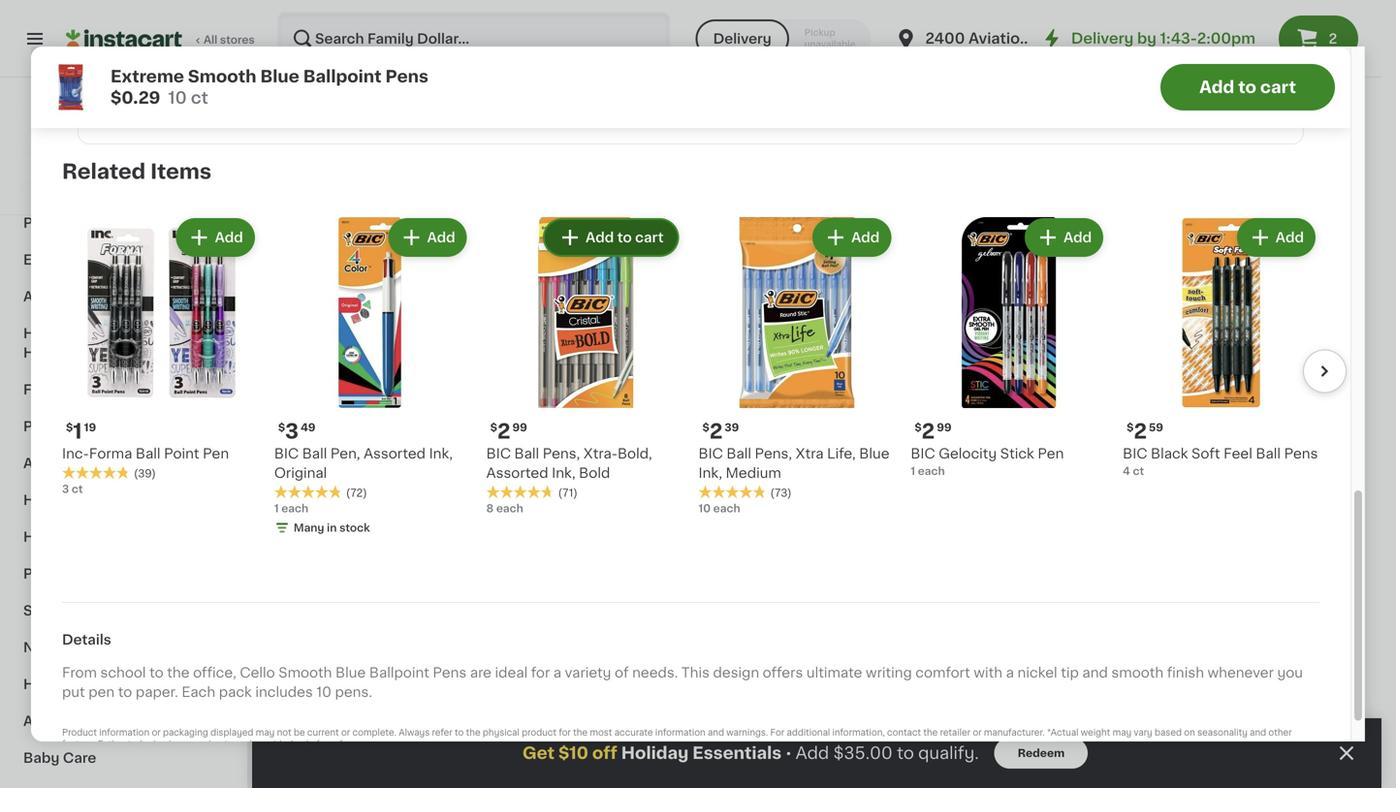 Task type: describe. For each thing, give the bounding box(es) containing it.
3 or from the left
[[973, 729, 982, 738]]

bic inside bic gelocity stick pen 1 each
[[911, 447, 936, 461]]

fragrance
[[344, 323, 412, 337]]

food & drink
[[23, 383, 114, 397]]

ball for bic ball pens, xtra life, blue ink, medium
[[727, 447, 752, 461]]

1 each
[[274, 503, 309, 514]]

service type group
[[696, 19, 871, 58]]

auto link
[[12, 445, 236, 482]]

seasonality
[[1198, 729, 1248, 738]]

family chef 5-piece pitcher & tumbler sets
[[1003, 323, 1159, 356]]

interiors by design gray blackout curtain panels button
[[469, 0, 631, 92]]

4 inside 22 interiors by design 4 piece queen-size black checker- embossed sheet sets
[[958, 608, 967, 622]]

variety
[[565, 666, 612, 680]]

with
[[974, 666, 1003, 680]]

apparel
[[23, 290, 78, 304]]

99 for bic ball pens, xtra-bold, assorted ink, bold
[[513, 422, 528, 433]]

product group containing 4
[[647, 410, 809, 662]]

sheet
[[901, 666, 941, 680]]

view
[[66, 167, 92, 178]]

dollar for family dollar wooden #2 pencils
[[454, 69, 494, 83]]

view pricing policy
[[66, 167, 170, 178]]

home for home improvement & hardware
[[23, 327, 65, 340]]

family for family chef stainless- steel sink strainers
[[1003, 21, 1048, 34]]

design inside 22 interiors by design 4 piece queen-size black checker- embossed sheet sets
[[906, 608, 954, 622]]

2 for bic black  soft feel ball pens
[[1134, 422, 1148, 442]]

each inside lamplight unscented ellipse oil lamp 1 each
[[298, 59, 325, 70]]

steel
[[1003, 40, 1038, 54]]

all stores link
[[66, 12, 256, 66]]

many inside item carousel region
[[294, 523, 324, 534]]

mickey
[[1232, 323, 1281, 337]]

0 inside button
[[302, 582, 317, 603]]

bic for bic ball pen, assorted ink, original
[[274, 447, 299, 461]]

extreme smooth blue ballpoint pens 10 ct
[[102, 69, 250, 118]]

supplies inside "kitchen supplies" link
[[81, 179, 142, 193]]

$ for family chef 5-piece pitcher & tumbler sets
[[1007, 299, 1014, 309]]

by
[[885, 21, 903, 34]]

contact
[[888, 729, 922, 738]]

smooth for ct
[[162, 69, 216, 83]]

pens inside from school to the office, cello smooth blue ballpoint pens are ideal for a variety of needs. this design offers ultimate writing comfort with a nickel tip and smooth finish whenever you put pen to paper. each pack includes 10 pens.
[[433, 666, 467, 680]]

10 inside item carousel region
[[699, 503, 711, 514]]

paper
[[562, 343, 602, 356]]

4 inside bic black  soft feel ball pens 4 ct
[[1123, 466, 1131, 477]]

interiors emergency candles button
[[647, 125, 809, 375]]

2 may from the left
[[1113, 729, 1132, 738]]

99 up gelocity
[[937, 422, 952, 433]]

price
[[144, 740, 167, 749]]

the left retailer
[[924, 729, 938, 738]]

each for bic ball pens, xtra-bold, assorted ink, bold
[[496, 503, 524, 514]]

1 horizontal spatial add to cart button
[[1161, 64, 1336, 111]]

panels
[[469, 60, 514, 73]]

3 button
[[469, 410, 631, 660]]

to inside product information or packaging displayed may not be current or complete. always refer to the physical product for the most accurate information and warnings. for additional information, contact the retailer or manufacturer. *actual weight may vary based on seasonality and other factors. estimated price is approximate and provided only for reference.
[[455, 729, 464, 738]]

family for family dollar
[[78, 145, 124, 158]]

0 vertical spatial cart
[[1261, 79, 1297, 96]]

blue inside bic ball pens, xtra life, blue ink, medium
[[860, 447, 890, 461]]

design for adjustable
[[907, 21, 955, 34]]

pens.
[[335, 686, 372, 699]]

all
[[204, 34, 218, 45]]

by inside 22 interiors by design 4 piece queen-size black checker- embossed sheet sets
[[885, 608, 903, 622]]

qualify.
[[919, 745, 979, 762]]

small
[[825, 40, 862, 54]]

the inside from school to the office, cello smooth blue ballpoint pens are ideal for a variety of needs. this design offers ultimate writing comfort with a nickel tip and smooth finish whenever you put pen to paper. each pack includes 10 pens.
[[167, 666, 190, 680]]

1 a from the left
[[554, 666, 562, 680]]

year's
[[58, 641, 100, 655]]

white
[[866, 40, 905, 54]]

rods
[[935, 60, 970, 73]]

2 for bic gelocity stick pen
[[922, 422, 935, 442]]

smooth inside from school to the office, cello smooth blue ballpoint pens are ideal for a variety of needs. this design offers ultimate writing comfort with a nickel tip and smooth finish whenever you put pen to paper. each pack includes 10 pens.
[[279, 666, 332, 680]]

pitcher
[[1003, 343, 1052, 356]]

0 vertical spatial 0
[[113, 43, 127, 64]]

curtain inside interiors by design small white adjustable tension curtain rods
[[881, 60, 931, 73]]

tiles
[[863, 343, 894, 356]]

$ 16 99
[[1185, 298, 1232, 318]]

smooth for 10
[[188, 68, 257, 85]]

aromar fragrance oil, fresh linens, spa collection
[[291, 323, 438, 376]]

1 vertical spatial in
[[1056, 668, 1066, 679]]

product group containing 13
[[825, 125, 987, 393]]

blackout
[[505, 40, 565, 54]]

1 horizontal spatial stock
[[1068, 668, 1099, 679]]

the left most
[[573, 729, 588, 738]]

pets
[[23, 567, 55, 581]]

$ 3 49
[[278, 422, 316, 442]]

•
[[786, 746, 792, 761]]

1 inside lamplight unscented ellipse oil lamp 1 each
[[291, 59, 296, 70]]

of
[[615, 666, 629, 680]]

are
[[470, 666, 492, 680]]

0.07
[[1199, 79, 1222, 89]]

treatment tracker modal dialog
[[252, 719, 1382, 789]]

each inside bic gelocity stick pen 1 each
[[918, 466, 945, 477]]

19 for family
[[428, 44, 440, 55]]

floor
[[825, 343, 859, 356]]

7
[[1181, 79, 1187, 89]]

bic ball pens, xtra life, blue ink, medium
[[699, 447, 890, 480]]

get
[[523, 745, 555, 762]]

22
[[836, 582, 862, 603]]

and inside from school to the office, cello smooth blue ballpoint pens are ideal for a variety of needs. this design offers ultimate writing comfort with a nickel tip and smooth finish whenever you put pen to paper. each pack includes 10 pens.
[[1083, 666, 1109, 680]]

sharpened,
[[647, 40, 725, 54]]

extreme for ct
[[102, 69, 159, 83]]

piece inside family chef 5-piece pitcher & tumbler sets
[[1103, 323, 1141, 337]]

oz
[[1225, 79, 1238, 89]]

dollar for family dollar
[[128, 145, 169, 158]]

nescafé coffee, instant, 100% pure, dark roast, packets 7 x 0.07 oz
[[1181, 21, 1317, 89]]

stock inside item carousel region
[[340, 523, 370, 534]]

be
[[294, 729, 305, 738]]

health care
[[23, 531, 107, 544]]

embossed
[[825, 666, 897, 680]]

gelocity
[[939, 447, 997, 461]]

ink, for bic ball pens, xtra life, blue ink, medium
[[699, 467, 723, 480]]

linens,
[[332, 343, 381, 356]]

dr
[[1033, 32, 1051, 46]]

curtain inside interiors by design gray blackout curtain panels
[[569, 40, 619, 54]]

19 for inc-
[[84, 422, 96, 433]]

black inside bic black  soft feel ball pens 4 ct
[[1151, 447, 1189, 461]]

many in stock inside item carousel region
[[294, 523, 370, 534]]

garden
[[83, 494, 135, 507]]

design for curtain
[[550, 21, 598, 34]]

0 vertical spatial 16
[[1192, 298, 1215, 318]]

item carousel region
[[62, 207, 1347, 556]]

care for health care
[[73, 531, 107, 544]]

$ for disney mickey mouse music mat
[[1185, 299, 1192, 309]]

10 inside "extreme smooth blue ballpoint pens $0.29 10 ct"
[[168, 90, 187, 106]]

10 inside from school to the office, cello smooth blue ballpoint pens are ideal for a variety of needs. this design offers ultimate writing comfort with a nickel tip and smooth finish whenever you put pen to paper. each pack includes 10 pens.
[[317, 686, 332, 699]]

dark inside nescafé coffee, instant, 100% pure, dark roast, packets 7 x 0.07 oz
[[1181, 60, 1213, 73]]

retailer
[[940, 729, 971, 738]]

#2
[[558, 69, 575, 83]]

apparel & accessories
[[23, 290, 182, 304]]

(73)
[[771, 488, 792, 499]]

$ for bic black  soft feel ball pens
[[1127, 422, 1134, 433]]

$2.39 element
[[469, 295, 631, 321]]

physical
[[483, 729, 520, 738]]

$ 1 19 for inc-
[[66, 422, 96, 442]]

the left physical
[[466, 729, 481, 738]]

oil
[[339, 40, 358, 54]]

interiors inside 22 interiors by design 4 piece queen-size black checker- embossed sheet sets
[[825, 608, 882, 622]]

& for accessories
[[81, 290, 92, 304]]

stick
[[1001, 447, 1035, 461]]

sales link
[[12, 593, 236, 630]]

construction
[[469, 343, 559, 356]]

$0.29
[[111, 90, 160, 106]]

family for family dollar wooden #2 pencils
[[406, 69, 450, 83]]

$ for bic ball pens, xtra life, blue ink, medium
[[703, 422, 710, 433]]

comfort
[[916, 666, 971, 680]]

& for drink
[[62, 383, 73, 397]]

baby for baby
[[23, 69, 60, 82]]

party
[[23, 216, 61, 230]]

checker-
[[866, 647, 929, 661]]

goods
[[87, 143, 134, 156]]

& for gift
[[64, 216, 76, 230]]

$ 1 19 for family
[[410, 43, 440, 64]]

pacon
[[469, 323, 512, 337]]

provided
[[254, 740, 293, 749]]

put
[[62, 686, 85, 699]]

interiors by design small white adjustable tension curtain rods
[[825, 21, 981, 73]]

ticonderoga
[[647, 21, 733, 34]]

assorted inside bic ball pen, assorted ink, original
[[364, 447, 426, 461]]

packaging
[[163, 729, 208, 738]]

inc-forma ball point pen
[[62, 447, 229, 461]]

blue inside from school to the office, cello smooth blue ballpoint pens are ideal for a variety of needs. this design offers ultimate writing comfort with a nickel tip and smooth finish whenever you put pen to paper. each pack includes 10 pens.
[[336, 666, 366, 680]]

sink
[[1041, 40, 1070, 54]]

related items
[[62, 162, 212, 182]]

wooden
[[497, 69, 554, 83]]

ball for bic ball pen, assorted ink, original
[[302, 447, 327, 461]]

0 button
[[291, 410, 453, 660]]

ct inside extreme smooth blue ballpoint pens 10 ct
[[117, 107, 128, 118]]

pens, for medium
[[755, 447, 793, 461]]

2 a from the left
[[1006, 666, 1014, 680]]

2:00pm
[[1198, 32, 1256, 46]]

1 vertical spatial 16
[[1014, 582, 1037, 603]]

and left the other
[[1250, 729, 1267, 738]]

pens, for bold
[[543, 447, 580, 461]]

product group containing 1
[[62, 215, 259, 497]]

lamplight unscented ellipse oil lamp 1 each
[[291, 21, 437, 70]]

1 inside bic gelocity stick pen 1 each
[[911, 466, 916, 477]]

49 for 1
[[732, 44, 746, 55]]

ft
[[858, 380, 867, 390]]

home improvement & hardware link
[[12, 315, 236, 372]]

bic for bic ball pens, xtra-bold, assorted ink, bold
[[487, 447, 511, 461]]

gray
[[469, 40, 502, 54]]

8
[[487, 503, 494, 514]]

2 for bic ball pens, xtra-bold, assorted ink, bold
[[498, 422, 511, 442]]

displayed
[[211, 729, 254, 738]]

ct left "garden"
[[72, 484, 83, 495]]

roast,
[[1216, 60, 1260, 73]]



Task type: locate. For each thing, give the bounding box(es) containing it.
0 vertical spatial black
[[1151, 447, 1189, 461]]

16 up 'disney' on the top of page
[[1192, 298, 1215, 318]]

baby
[[23, 69, 60, 82], [23, 752, 60, 765]]

piece up ultimate
[[825, 628, 863, 641]]

0 vertical spatial many in stock
[[294, 523, 370, 534]]

pets link
[[12, 556, 236, 593]]

family dollar
[[78, 145, 169, 158]]

personal care
[[23, 420, 121, 434]]

19 up 'inc-'
[[84, 422, 96, 433]]

0 horizontal spatial 16
[[1014, 582, 1037, 603]]

$ up bic gelocity stick pen 1 each
[[915, 422, 922, 433]]

1 pens, from the left
[[755, 447, 793, 461]]

& for craft
[[71, 106, 82, 119]]

design up blackout
[[550, 21, 598, 34]]

49 for 3
[[301, 422, 316, 433]]

49 inside $ 1 49
[[732, 44, 746, 55]]

most
[[590, 729, 612, 738]]

1 vertical spatial many
[[1022, 668, 1053, 679]]

black inside 22 interiors by design 4 piece queen-size black checker- embossed sheet sets
[[825, 647, 862, 661]]

0 horizontal spatial 0
[[113, 43, 127, 64]]

2 horizontal spatial by
[[1138, 32, 1157, 46]]

1 vertical spatial 19
[[84, 422, 96, 433]]

1 vertical spatial ballpoint
[[102, 88, 162, 102]]

3 for 3 ct
[[62, 484, 69, 495]]

0 vertical spatial piece
[[1103, 323, 1141, 337]]

ball up (39) on the left bottom
[[136, 447, 161, 461]]

1 horizontal spatial piece
[[1103, 323, 1141, 337]]

2 pen from the left
[[1038, 447, 1064, 461]]

0 horizontal spatial dollar
[[128, 145, 169, 158]]

1 vertical spatial stock
[[1068, 668, 1099, 679]]

1 horizontal spatial many
[[1022, 668, 1053, 679]]

sporting
[[23, 143, 84, 156]]

health care link
[[12, 519, 236, 556]]

ball inside bic black  soft feel ball pens 4 ct
[[1257, 447, 1281, 461]]

1 chef from the top
[[1051, 21, 1084, 34]]

for down current
[[316, 740, 329, 749]]

$ 1 19
[[410, 43, 440, 64], [66, 422, 96, 442]]

emergency
[[707, 323, 785, 337]]

0 horizontal spatial stock
[[340, 523, 370, 534]]

0 horizontal spatial delivery
[[714, 32, 772, 46]]

$ inside $ 16 99
[[1185, 299, 1192, 309]]

baby up office at top
[[23, 69, 60, 82]]

2 horizontal spatial 3
[[480, 582, 493, 603]]

1 horizontal spatial 0
[[302, 582, 317, 603]]

smooth down all stores
[[188, 68, 257, 85]]

& inside home improvement & hardware
[[166, 327, 178, 340]]

ball for bic ball pens, xtra-bold, assorted ink, bold
[[515, 447, 539, 461]]

ball inside bic ball pen, assorted ink, original
[[302, 447, 327, 461]]

2 left 39
[[710, 422, 723, 442]]

0 horizontal spatial by
[[529, 21, 547, 34]]

stainless-
[[1088, 21, 1155, 34]]

0 horizontal spatial piece
[[825, 628, 863, 641]]

instacart logo image
[[66, 27, 182, 50]]

view pricing policy link
[[66, 165, 181, 180]]

pacon little fingers construction paper button
[[469, 125, 631, 375]]

chef for &
[[1051, 323, 1084, 337]]

bic for bic ball pens, xtra life, blue ink, medium
[[699, 447, 723, 461]]

2 bic from the left
[[274, 447, 299, 461]]

ct down "all"
[[191, 90, 208, 106]]

2 home from the top
[[23, 494, 65, 507]]

$ inside $ 0 29
[[106, 44, 113, 55]]

99 up bic ball pens, xtra-bold, assorted ink, bold
[[513, 422, 528, 433]]

(39)
[[134, 469, 156, 479]]

1 horizontal spatial 49
[[732, 44, 746, 55]]

ct inside "extreme smooth blue ballpoint pens $0.29 10 ct"
[[191, 90, 208, 106]]

4 up the comfort
[[958, 608, 967, 622]]

essentials
[[693, 745, 782, 762]]

by for delivery
[[1138, 32, 1157, 46]]

each down gelocity
[[918, 466, 945, 477]]

4 inside "button"
[[658, 582, 672, 603]]

1 $ 2 99 from the left
[[490, 422, 528, 442]]

interiors by design small white adjustable tension curtain rods button
[[825, 0, 987, 76]]

for up $10
[[559, 729, 571, 738]]

design
[[713, 666, 760, 680]]

1 home from the top
[[23, 327, 65, 340]]

xtra
[[796, 447, 824, 461]]

ballpoint inside extreme smooth blue ballpoint pens 10 ct
[[102, 88, 162, 102]]

dark up tiles
[[872, 323, 903, 337]]

for inside from school to the office, cello smooth blue ballpoint pens are ideal for a variety of needs. this design offers ultimate writing comfort with a nickel tip and smooth finish whenever you put pen to paper. each pack includes 10 pens.
[[531, 666, 550, 680]]

stock right nickel
[[1068, 668, 1099, 679]]

piece inside 22 interiors by design 4 piece queen-size black checker- embossed sheet sets
[[825, 628, 863, 641]]

family dollar logo image
[[105, 101, 142, 138]]

interiors for interiors emergency candles
[[647, 323, 704, 337]]

2 vertical spatial 4
[[958, 608, 967, 622]]

3 ct
[[62, 484, 83, 495]]

0 vertical spatial 49
[[732, 44, 746, 55]]

20 sq ft
[[825, 380, 867, 390]]

food
[[23, 383, 59, 397]]

$ up 'disney' on the top of page
[[1185, 299, 1192, 309]]

(71)
[[558, 488, 578, 499]]

blue inside "extreme smooth blue ballpoint pens $0.29 10 ct"
[[260, 68, 299, 85]]

xtra-
[[584, 447, 618, 461]]

1 vertical spatial 3
[[62, 484, 69, 495]]

vary
[[1134, 729, 1153, 738]]

ball inside bic ball pens, xtra-bold, assorted ink, bold
[[515, 447, 539, 461]]

5
[[1014, 298, 1028, 318]]

pens left are
[[433, 666, 467, 680]]

3 up are
[[480, 582, 493, 603]]

0 horizontal spatial sets
[[944, 666, 975, 680]]

interiors up candles
[[647, 323, 704, 337]]

0 horizontal spatial or
[[152, 729, 161, 738]]

sets right tumbler
[[1129, 343, 1159, 356]]

2 chef from the top
[[1051, 323, 1084, 337]]

ballpoint up pens.
[[369, 666, 430, 680]]

smooth down "all"
[[162, 69, 216, 83]]

factors.
[[62, 740, 95, 749]]

blue right life, at the bottom of the page
[[860, 447, 890, 461]]

4 up needs.
[[658, 582, 672, 603]]

2 baby from the top
[[23, 752, 60, 765]]

each
[[298, 59, 325, 70], [918, 466, 945, 477], [714, 503, 741, 514], [281, 503, 309, 514], [496, 503, 524, 514]]

bic down $ 2 39
[[699, 447, 723, 461]]

supplies inside party & gift supplies link
[[109, 216, 170, 230]]

pens inside "extreme smooth blue ballpoint pens $0.29 10 ct"
[[386, 68, 429, 85]]

pens right $0.29
[[165, 88, 199, 102]]

$ inside '$ 3 49'
[[278, 422, 285, 433]]

$ left soft,
[[714, 44, 721, 55]]

$ 2 99 for bic ball pens, xtra-bold, assorted ink, bold
[[490, 422, 528, 442]]

chef inside family chef stainless- steel sink strainers
[[1051, 21, 1084, 34]]

1 or from the left
[[152, 729, 161, 738]]

baby link
[[12, 57, 236, 94]]

0
[[113, 43, 127, 64], [302, 582, 317, 603]]

delivery for delivery by 1:43-2:00pm
[[1072, 32, 1134, 46]]

1 horizontal spatial pens,
[[755, 447, 793, 461]]

ct down $ 2 59
[[1133, 466, 1145, 477]]

1 horizontal spatial curtain
[[881, 60, 931, 73]]

the
[[167, 666, 190, 680], [466, 729, 481, 738], [573, 729, 588, 738], [924, 729, 938, 738]]

0 horizontal spatial 4
[[658, 582, 672, 603]]

1 pen from the left
[[203, 447, 229, 461]]

design up "adjustable" at right
[[907, 21, 955, 34]]

1 horizontal spatial cart
[[1261, 79, 1297, 96]]

1 baby from the top
[[23, 69, 60, 82]]

family inside family dollar wooden #2 pencils
[[406, 69, 450, 83]]

may up provided
[[256, 729, 275, 738]]

4 button
[[647, 410, 809, 662]]

1 horizontal spatial by
[[885, 608, 903, 622]]

1 vertical spatial cart
[[635, 231, 664, 245]]

10 right $0.29
[[168, 90, 187, 106]]

ball inside bic ball pens, xtra life, blue ink, medium
[[727, 447, 752, 461]]

$ left 39
[[703, 422, 710, 433]]

pen,
[[331, 447, 360, 461]]

bic ball pens, xtra-bold, assorted ink, bold
[[487, 447, 653, 480]]

1 horizontal spatial delivery
[[1072, 32, 1134, 46]]

0 horizontal spatial assorted
[[364, 447, 426, 461]]

2 inside ticonderoga pencils, sharpened, soft, no. 2 hb
[[791, 40, 799, 54]]

a
[[554, 666, 562, 680], [1006, 666, 1014, 680]]

sets inside family chef 5-piece pitcher & tumbler sets
[[1129, 343, 1159, 356]]

care down home & garden
[[73, 531, 107, 544]]

smooth
[[1112, 666, 1164, 680]]

instant,
[[1181, 40, 1232, 54]]

$ 2 39
[[703, 422, 739, 442]]

home inside home improvement & hardware
[[23, 327, 65, 340]]

2 $ 2 99 from the left
[[915, 422, 952, 442]]

0 vertical spatial assorted
[[364, 447, 426, 461]]

0 horizontal spatial 49
[[301, 422, 316, 433]]

little
[[515, 323, 550, 337]]

& inside 'link'
[[62, 383, 73, 397]]

add button
[[373, 131, 448, 166], [551, 131, 626, 166], [729, 131, 804, 166], [907, 131, 982, 166], [1085, 131, 1160, 166], [1263, 131, 1338, 166], [178, 220, 253, 255], [390, 220, 465, 255], [815, 220, 890, 255], [1027, 220, 1102, 255], [1239, 220, 1314, 255], [907, 416, 982, 451], [1085, 416, 1160, 451], [373, 707, 448, 742], [551, 707, 626, 742], [729, 707, 804, 742], [907, 707, 982, 742], [1085, 707, 1160, 742]]

each for bic ball pens, xtra life, blue ink, medium
[[714, 503, 741, 514]]

3 bic from the left
[[487, 447, 511, 461]]

bic down $ 2 59
[[1123, 447, 1148, 461]]

0 vertical spatial dark
[[1181, 60, 1213, 73]]

ink, inside bic ball pens, xtra-bold, assorted ink, bold
[[552, 467, 576, 480]]

dollar inside family dollar wooden #2 pencils
[[454, 69, 494, 83]]

interiors for interiors by design small white adjustable tension curtain rods
[[825, 21, 882, 34]]

to
[[1239, 79, 1257, 96], [618, 231, 632, 245], [149, 666, 164, 680], [118, 686, 132, 699], [455, 729, 464, 738], [897, 745, 915, 762]]

pens, up bold
[[543, 447, 580, 461]]

1 vertical spatial 49
[[301, 422, 316, 433]]

5 bic from the left
[[1123, 447, 1148, 461]]

1 horizontal spatial in
[[1056, 668, 1066, 679]]

get $10 off holiday essentials • add $35.00 to qualify.
[[523, 745, 979, 762]]

care down factors.
[[63, 752, 96, 765]]

chef up sink
[[1051, 21, 1084, 34]]

1 horizontal spatial add to cart
[[1200, 79, 1297, 96]]

3 ball from the left
[[302, 447, 327, 461]]

chef for strainers
[[1051, 21, 1084, 34]]

0 vertical spatial stock
[[340, 523, 370, 534]]

extreme for 10
[[111, 68, 184, 85]]

2 right pure,
[[1329, 32, 1338, 46]]

assorted inside bic ball pens, xtra-bold, assorted ink, bold
[[487, 467, 549, 480]]

dollar
[[454, 69, 494, 83], [128, 145, 169, 158]]

10 down $0.29
[[102, 107, 114, 118]]

blue inside extreme smooth blue ballpoint pens 10 ct
[[219, 69, 250, 83]]

related
[[62, 162, 146, 182]]

1 vertical spatial add to cart button
[[545, 220, 678, 255]]

product group containing 9
[[1181, 410, 1343, 663]]

4 bic from the left
[[911, 447, 936, 461]]

smooth inside "extreme smooth blue ballpoint pens $0.29 10 ct"
[[188, 68, 257, 85]]

from
[[62, 666, 97, 680]]

add inside treatment tracker modal dialog
[[796, 745, 830, 762]]

mat
[[1225, 343, 1252, 356]]

dollar down gray
[[454, 69, 494, 83]]

1 horizontal spatial pen
[[1038, 447, 1064, 461]]

2 information from the left
[[656, 729, 706, 738]]

$ up pitcher
[[1007, 299, 1014, 309]]

1 horizontal spatial dollar
[[454, 69, 494, 83]]

$ up original
[[278, 422, 285, 433]]

or up price
[[152, 729, 161, 738]]

many in stock
[[294, 523, 370, 534], [1022, 668, 1099, 679]]

by up blackout
[[529, 21, 547, 34]]

stock
[[340, 523, 370, 534], [1068, 668, 1099, 679]]

delivery inside button
[[714, 32, 772, 46]]

1 vertical spatial home
[[23, 494, 65, 507]]

$ inside $ 2 39
[[703, 422, 710, 433]]

add to cart button down 100%
[[1161, 64, 1336, 111]]

ticonderoga pencils, sharpened, soft, no. 2 hb button
[[647, 0, 809, 110]]

interiors emergency candles
[[647, 323, 785, 356]]

kitchen
[[23, 179, 78, 193]]

accurate
[[615, 729, 653, 738]]

0 horizontal spatial a
[[554, 666, 562, 680]]

by inside interiors by design gray blackout curtain panels
[[529, 21, 547, 34]]

2 up bic ball pens, xtra-bold, assorted ink, bold
[[498, 422, 511, 442]]

2 ball from the left
[[727, 447, 752, 461]]

0 horizontal spatial curtain
[[569, 40, 619, 54]]

$ inside $ 1 49
[[714, 44, 721, 55]]

drink
[[77, 383, 114, 397]]

extreme smooth blue ballpoint pens $0.29 10 ct
[[111, 68, 429, 106]]

99 up aromar
[[317, 299, 332, 309]]

product group containing 5
[[1003, 125, 1165, 359]]

interiors for interiors by design gray blackout curtain panels
[[469, 21, 526, 34]]

delivery by 1:43-2:00pm
[[1072, 32, 1256, 46]]

supplies
[[81, 179, 142, 193], [109, 216, 170, 230]]

$ down unscented
[[410, 44, 417, 55]]

$ for bic gelocity stick pen
[[915, 422, 922, 433]]

4 ball from the left
[[515, 447, 539, 461]]

0 vertical spatial many
[[294, 523, 324, 534]]

ballpoint down oil
[[303, 68, 382, 85]]

(72)
[[346, 488, 367, 499]]

pens, inside bic ball pens, xtra life, blue ink, medium
[[755, 447, 793, 461]]

$1.19 element
[[647, 295, 809, 321]]

cart inside item carousel region
[[635, 231, 664, 245]]

$ up 'inc-'
[[66, 422, 73, 433]]

ball up medium
[[727, 447, 752, 461]]

3 down 'inc-'
[[62, 484, 69, 495]]

electronics
[[23, 253, 103, 267]]

adult beverages
[[23, 715, 138, 728]]

0 vertical spatial $ 1 19
[[410, 43, 440, 64]]

2 horizontal spatial for
[[559, 729, 571, 738]]

sets right sheet
[[944, 666, 975, 680]]

$ for bic ball pen, assorted ink, original
[[278, 422, 285, 433]]

sets
[[1129, 343, 1159, 356], [944, 666, 975, 680]]

ballpoint inside from school to the office, cello smooth blue ballpoint pens are ideal for a variety of needs. this design offers ultimate writing comfort with a nickel tip and smooth finish whenever you put pen to paper. each pack includes 10 pens.
[[369, 666, 430, 680]]

pens, up medium
[[755, 447, 793, 461]]

$ for inc-forma ball point pen
[[66, 422, 73, 433]]

ink, right pen,
[[429, 447, 453, 461]]

$ 2 99
[[490, 422, 528, 442], [915, 422, 952, 442]]

or right retailer
[[973, 729, 982, 738]]

home & garden
[[23, 494, 135, 507]]

smooth up includes
[[279, 666, 332, 680]]

None search field
[[277, 12, 671, 66]]

family up pencils
[[406, 69, 450, 83]]

2 for bic ball pens, xtra life, blue ink, medium
[[710, 422, 723, 442]]

0 horizontal spatial $ 1 19
[[66, 422, 96, 442]]

supplies down "kitchen supplies" link
[[109, 216, 170, 230]]

1 vertical spatial 4
[[658, 582, 672, 603]]

ballpoint for extreme smooth blue ballpoint pens 10 ct
[[102, 88, 162, 102]]

3 inside button
[[480, 582, 493, 603]]

improvement
[[69, 327, 163, 340]]

interiors inside interiors by design small white adjustable tension curtain rods
[[825, 21, 882, 34]]

pens right feel
[[1285, 447, 1319, 461]]

lamp
[[361, 40, 399, 54]]

add to cart button
[[1161, 64, 1336, 111], [545, 220, 678, 255]]

interiors up "small"
[[825, 21, 882, 34]]

1 information from the left
[[99, 729, 150, 738]]

1 horizontal spatial or
[[341, 729, 350, 738]]

$ 1 19 inside product group
[[66, 422, 96, 442]]

ball up original
[[302, 447, 327, 461]]

3 up original
[[285, 422, 299, 442]]

$ 2 99 up bic ball pens, xtra-bold, assorted ink, bold
[[490, 422, 528, 442]]

10 inside extreme smooth blue ballpoint pens 10 ct
[[102, 107, 114, 118]]

baby down adult
[[23, 752, 60, 765]]

holiday
[[622, 745, 689, 762]]

each right 8
[[496, 503, 524, 514]]

extreme inside "extreme smooth blue ballpoint pens $0.29 10 ct"
[[111, 68, 184, 85]]

baby for baby care
[[23, 752, 60, 765]]

mouse
[[1285, 323, 1331, 337]]

& for garden
[[69, 494, 80, 507]]

ink, inside bic ball pen, assorted ink, original
[[429, 447, 453, 461]]

in inside item carousel region
[[327, 523, 337, 534]]

99 inside '$ 5 99'
[[1029, 299, 1044, 309]]

or
[[152, 729, 161, 738], [341, 729, 350, 738], [973, 729, 982, 738]]

stock down (72) on the bottom left of the page
[[340, 523, 370, 534]]

reference.
[[331, 740, 375, 749]]

1 horizontal spatial sets
[[1129, 343, 1159, 356]]

2 or from the left
[[341, 729, 350, 738]]

pack
[[219, 686, 252, 699]]

0 horizontal spatial black
[[825, 647, 862, 661]]

each down medium
[[714, 503, 741, 514]]

0 horizontal spatial add to cart
[[586, 231, 664, 245]]

2 up bic gelocity stick pen 1 each
[[922, 422, 935, 442]]

$ down the construction
[[490, 422, 498, 433]]

design up size
[[906, 608, 954, 622]]

dollar inside "link"
[[128, 145, 169, 158]]

ballpoint inside "extreme smooth blue ballpoint pens $0.29 10 ct"
[[303, 68, 382, 85]]

pen inside bic gelocity stick pen 1 each
[[1038, 447, 1064, 461]]

bic inside bic ball pens, xtra life, blue ink, medium
[[699, 447, 723, 461]]

product group
[[291, 125, 453, 394], [469, 125, 631, 375], [647, 125, 809, 375], [825, 125, 987, 393], [1003, 125, 1165, 359], [1181, 125, 1343, 359], [62, 215, 259, 497], [274, 215, 471, 540], [487, 215, 683, 517], [699, 215, 896, 517], [911, 215, 1108, 479], [1123, 215, 1320, 479], [291, 410, 453, 660], [469, 410, 631, 660], [647, 410, 809, 662], [825, 410, 987, 680], [1003, 410, 1165, 685], [1181, 410, 1343, 663], [291, 701, 453, 789], [469, 701, 631, 789], [647, 701, 809, 789], [825, 701, 987, 789], [1003, 701, 1165, 789], [1181, 701, 1343, 789]]

each for bic ball pen, assorted ink, original
[[281, 503, 309, 514]]

& inside family chef 5-piece pitcher & tumbler sets
[[1055, 343, 1066, 356]]

home up hardware
[[23, 327, 65, 340]]

0 vertical spatial ballpoint
[[303, 68, 382, 85]]

sales
[[23, 604, 61, 618]]

dark inside $ 13 achim dark oak vinyl floor tiles
[[872, 323, 903, 337]]

add to cart inside item carousel region
[[586, 231, 664, 245]]

0 horizontal spatial may
[[256, 729, 275, 738]]

design inside interiors by design gray blackout curtain panels
[[550, 21, 598, 34]]

0 horizontal spatial 3
[[62, 484, 69, 495]]

2 pens, from the left
[[543, 447, 580, 461]]

delivery for delivery
[[714, 32, 772, 46]]

0 horizontal spatial pen
[[203, 447, 229, 461]]

2 button
[[1279, 16, 1359, 62]]

aviation
[[969, 32, 1030, 46]]

product group containing 0
[[291, 410, 453, 660]]

inc-
[[62, 447, 89, 461]]

home for home & garden
[[23, 494, 65, 507]]

0 vertical spatial baby
[[23, 69, 60, 82]]

craft
[[85, 106, 122, 119]]

9
[[1192, 582, 1206, 603]]

99 for disney mickey mouse music mat
[[1217, 299, 1232, 309]]

0 horizontal spatial dark
[[872, 323, 903, 337]]

0 vertical spatial 4
[[1123, 466, 1131, 477]]

99 for family chef 5-piece pitcher & tumbler sets
[[1029, 299, 1044, 309]]

1 may from the left
[[256, 729, 275, 738]]

0 horizontal spatial many
[[294, 523, 324, 534]]

1 horizontal spatial $ 1 19
[[410, 43, 440, 64]]

interiors inside 'interiors emergency candles'
[[647, 323, 704, 337]]

0 horizontal spatial add to cart button
[[545, 220, 678, 255]]

3 for 3
[[480, 582, 493, 603]]

$ 1 19 up 'inc-'
[[66, 422, 96, 442]]

1 horizontal spatial black
[[1151, 447, 1189, 461]]

by for interiors
[[529, 21, 547, 34]]

black down 59
[[1151, 447, 1189, 461]]

bic inside bic ball pens, xtra-bold, assorted ink, bold
[[487, 447, 511, 461]]

new year's shop
[[23, 641, 140, 655]]

blue down the ellipse
[[260, 68, 299, 85]]

$1.49 element
[[1181, 0, 1343, 18]]

1 horizontal spatial 3
[[285, 422, 299, 442]]

2 horizontal spatial 4
[[1123, 466, 1131, 477]]

2 vertical spatial 3
[[480, 582, 493, 603]]

& left gift
[[64, 216, 76, 230]]

$ for bic ball pens, xtra-bold, assorted ink, bold
[[490, 422, 498, 433]]

2 vertical spatial for
[[316, 740, 329, 749]]

$ for extreme smooth blue ballpoint pens
[[106, 44, 113, 55]]

to inside item carousel region
[[618, 231, 632, 245]]

cello
[[240, 666, 275, 680]]

$ inside $ 2 59
[[1127, 422, 1134, 433]]

1 vertical spatial add to cart
[[586, 231, 664, 245]]

1 vertical spatial many in stock
[[1022, 668, 1099, 679]]

0 vertical spatial sets
[[1129, 343, 1159, 356]]

interiors inside interiors by design gray blackout curtain panels
[[469, 21, 526, 34]]

pacon little fingers construction paper
[[469, 323, 604, 356]]

0 vertical spatial care
[[88, 420, 121, 434]]

$ 2 99 up gelocity
[[915, 422, 952, 442]]

information up holiday
[[656, 729, 706, 738]]

bic inside bic black  soft feel ball pens 4 ct
[[1123, 447, 1148, 461]]

0 horizontal spatial cart
[[635, 231, 664, 245]]

49 inside '$ 3 49'
[[301, 422, 316, 433]]

0 horizontal spatial $ 2 99
[[490, 422, 528, 442]]

0 vertical spatial 19
[[428, 44, 440, 55]]

by up the queen-
[[885, 608, 903, 622]]

for right ideal
[[531, 666, 550, 680]]

1 vertical spatial baby
[[23, 752, 60, 765]]

interiors by design gray blackout curtain panels
[[469, 21, 619, 73]]

1:43-
[[1161, 32, 1198, 46]]

family up related
[[78, 145, 124, 158]]

and up essentials
[[708, 729, 725, 738]]

1 vertical spatial piece
[[825, 628, 863, 641]]

5 ball from the left
[[1257, 447, 1281, 461]]

5-
[[1088, 323, 1103, 337]]

1 vertical spatial for
[[559, 729, 571, 738]]

& right the "apparel"
[[81, 290, 92, 304]]

chef inside family chef 5-piece pitcher & tumbler sets
[[1051, 323, 1084, 337]]

pens inside extreme smooth blue ballpoint pens 10 ct
[[165, 88, 199, 102]]

$35.00
[[834, 745, 893, 762]]

ink, up 10 each
[[699, 467, 723, 480]]

and down displayed
[[236, 740, 252, 749]]

0 vertical spatial 3
[[285, 422, 299, 442]]

smooth inside extreme smooth blue ballpoint pens 10 ct
[[162, 69, 216, 83]]

0 vertical spatial curtain
[[569, 40, 619, 54]]

ink, inside bic ball pens, xtra life, blue ink, medium
[[699, 467, 723, 480]]

1 horizontal spatial 4
[[958, 608, 967, 622]]

2 horizontal spatial or
[[973, 729, 982, 738]]

delivery by 1:43-2:00pm link
[[1041, 27, 1256, 50]]

0 horizontal spatial information
[[99, 729, 150, 738]]

care for personal care
[[88, 420, 121, 434]]

family for family chef 5-piece pitcher & tumbler sets
[[1003, 323, 1048, 337]]

in up *actual
[[1056, 668, 1066, 679]]

★★★★★
[[825, 362, 893, 375], [825, 362, 893, 375], [62, 466, 130, 479], [62, 466, 130, 479], [699, 485, 767, 499], [699, 485, 767, 499], [274, 485, 342, 499], [274, 485, 342, 499], [487, 485, 555, 499], [487, 485, 555, 499]]

2 vertical spatial care
[[63, 752, 96, 765]]

1 horizontal spatial 16
[[1192, 298, 1215, 318]]

party & gift supplies link
[[12, 205, 236, 242]]

family inside family chef 5-piece pitcher & tumbler sets
[[1003, 323, 1048, 337]]

0 horizontal spatial pens,
[[543, 447, 580, 461]]

0 left 29
[[113, 43, 127, 64]]

$ 2 99 for bic gelocity stick pen
[[915, 422, 952, 442]]

$ inside '$ 5 99'
[[1007, 299, 1014, 309]]

blue up pens.
[[336, 666, 366, 680]]

queen-
[[867, 628, 919, 641]]

music
[[1181, 343, 1222, 356]]

smooth
[[188, 68, 257, 85], [162, 69, 216, 83], [279, 666, 332, 680]]

bic left gelocity
[[911, 447, 936, 461]]

3 inside product group
[[62, 484, 69, 495]]

2 horizontal spatial ink,
[[699, 467, 723, 480]]

$ 1 19 down unscented
[[410, 43, 440, 64]]

1 horizontal spatial many in stock
[[1022, 668, 1099, 679]]

0 vertical spatial add to cart button
[[1161, 64, 1336, 111]]

1 ball from the left
[[136, 447, 161, 461]]

home up health
[[23, 494, 65, 507]]

to inside treatment tracker modal dialog
[[897, 745, 915, 762]]

& left "garden"
[[69, 494, 80, 507]]

0 horizontal spatial for
[[316, 740, 329, 749]]

extreme inside extreme smooth blue ballpoint pens 10 ct
[[102, 69, 159, 83]]

pens inside bic black  soft feel ball pens 4 ct
[[1285, 447, 1319, 461]]

care for baby care
[[63, 752, 96, 765]]

1 vertical spatial black
[[825, 647, 862, 661]]

ct inside bic black  soft feel ball pens 4 ct
[[1133, 466, 1145, 477]]

ink, for bic ball pens, xtra-bold, assorted ink, bold
[[552, 467, 576, 480]]

bic up original
[[274, 447, 299, 461]]

1 bic from the left
[[699, 447, 723, 461]]

bic gelocity stick pen 1 each
[[911, 447, 1064, 477]]

0 horizontal spatial in
[[327, 523, 337, 534]]

items
[[150, 162, 212, 182]]

0 down 1 each
[[302, 582, 317, 603]]

$ inside $ 13 achim dark oak vinyl floor tiles
[[829, 299, 836, 309]]

sets inside 22 interiors by design 4 piece queen-size black checker- embossed sheet sets
[[944, 666, 975, 680]]

$ for family dollar wooden #2 pencils
[[410, 44, 417, 55]]

care up forma at the left bottom
[[88, 420, 121, 434]]

product group containing 22
[[825, 410, 987, 680]]

family inside family chef stainless- steel sink strainers
[[1003, 21, 1048, 34]]

ballpoint for extreme smooth blue ballpoint pens $0.29 10 ct
[[303, 68, 382, 85]]

0 vertical spatial in
[[327, 523, 337, 534]]



Task type: vqa. For each thing, say whether or not it's contained in the screenshot.
right or
yes



